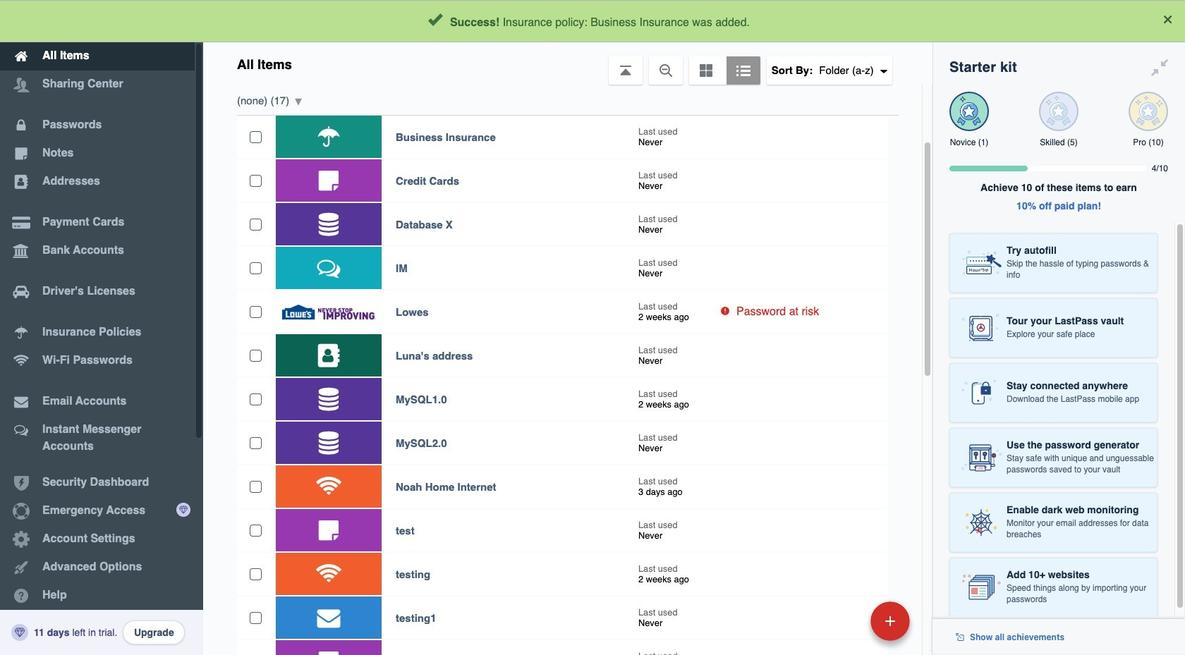 Task type: vqa. For each thing, say whether or not it's contained in the screenshot.
the New item 'navigation'
yes



Task type: locate. For each thing, give the bounding box(es) containing it.
alert
[[0, 0, 1185, 42]]

Search search field
[[340, 6, 904, 37]]

vault options navigation
[[203, 42, 933, 85]]

new item element
[[774, 601, 915, 641]]



Task type: describe. For each thing, give the bounding box(es) containing it.
search my vault text field
[[340, 6, 904, 37]]

new item navigation
[[774, 598, 919, 655]]

main navigation navigation
[[0, 0, 203, 655]]



